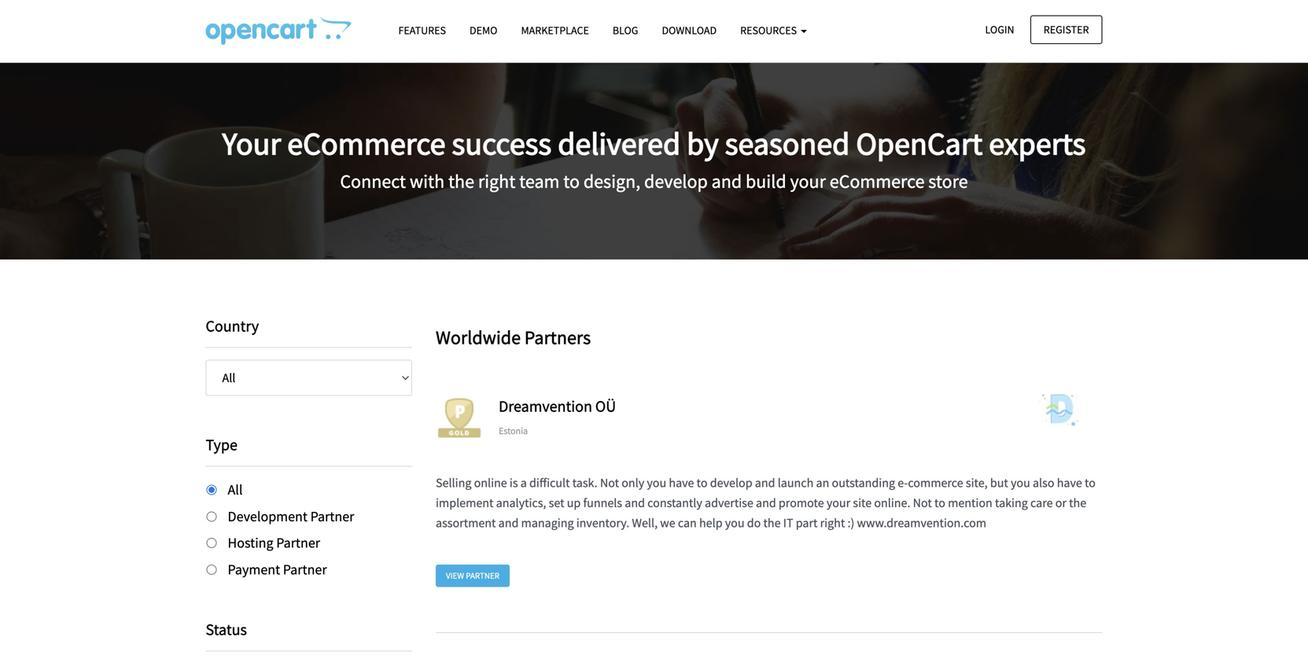 Task type: describe. For each thing, give the bounding box(es) containing it.
payment
[[228, 561, 280, 579]]

right inside your ecommerce success delivered by seasoned opencart experts connect with the right team to design, develop and build your ecommerce store
[[478, 170, 516, 193]]

oü
[[596, 397, 616, 416]]

managing
[[522, 516, 574, 531]]

partner for hosting partner
[[276, 535, 320, 552]]

your
[[222, 124, 281, 163]]

dreamvention oü image
[[1017, 395, 1103, 426]]

part
[[796, 516, 818, 531]]

partners
[[525, 326, 591, 349]]

set
[[549, 495, 565, 511]]

opencart - partners image
[[206, 17, 351, 45]]

partner for view partner
[[466, 571, 500, 582]]

we
[[661, 516, 676, 531]]

1 vertical spatial the
[[1070, 495, 1087, 511]]

dreamvention
[[499, 397, 593, 416]]

demo
[[470, 23, 498, 37]]

2 vertical spatial the
[[764, 516, 781, 531]]

by
[[687, 124, 719, 163]]

advertise
[[705, 495, 754, 511]]

promote
[[779, 495, 825, 511]]

partner for payment partner
[[283, 561, 327, 579]]

partner for development partner
[[311, 508, 355, 526]]

right inside selling online is a difficult task. not only you have to develop and launch an outstanding e-commerce site, but you also have to implement analytics, set up funnels and constantly advertise and promote your site online. not to mention taking care or the assortment and managing inventory. well, we can help you do the it part right :) www.dreamvention.com
[[821, 516, 846, 531]]

resources link
[[729, 17, 819, 44]]

commerce
[[909, 475, 964, 491]]

constantly
[[648, 495, 703, 511]]

resources
[[741, 23, 800, 37]]

experts
[[990, 124, 1087, 163]]

features
[[399, 23, 446, 37]]

marketplace
[[521, 23, 589, 37]]

and up do
[[756, 495, 777, 511]]

site
[[854, 495, 872, 511]]

blog link
[[601, 17, 651, 44]]

development
[[228, 508, 308, 526]]

0 horizontal spatial you
[[647, 475, 667, 491]]

store
[[929, 170, 969, 193]]

status
[[206, 620, 247, 640]]

0 horizontal spatial ecommerce
[[288, 124, 446, 163]]

develop inside your ecommerce success delivered by seasoned opencart experts connect with the right team to design, develop and build your ecommerce store
[[645, 170, 708, 193]]

team
[[520, 170, 560, 193]]

can
[[678, 516, 697, 531]]

www.dreamvention.com
[[858, 516, 987, 531]]

1 horizontal spatial you
[[726, 516, 745, 531]]

view
[[446, 571, 464, 582]]

to up advertise
[[697, 475, 708, 491]]

login
[[986, 22, 1015, 37]]

success
[[452, 124, 552, 163]]

2 horizontal spatial you
[[1011, 475, 1031, 491]]

worldwide
[[436, 326, 521, 349]]

payment partner
[[228, 561, 327, 579]]

or
[[1056, 495, 1067, 511]]

up
[[567, 495, 581, 511]]

opencart
[[857, 124, 983, 163]]

1 have from the left
[[669, 475, 695, 491]]

development partner
[[228, 508, 355, 526]]

care
[[1031, 495, 1054, 511]]

to inside your ecommerce success delivered by seasoned opencart experts connect with the right team to design, develop and build your ecommerce store
[[564, 170, 580, 193]]

is
[[510, 475, 518, 491]]

view partner link
[[436, 565, 510, 588]]

also
[[1033, 475, 1055, 491]]

assortment
[[436, 516, 496, 531]]

your inside your ecommerce success delivered by seasoned opencart experts connect with the right team to design, develop and build your ecommerce store
[[791, 170, 826, 193]]

worldwide partners
[[436, 326, 591, 349]]

dreamvention oü
[[499, 397, 616, 416]]

:)
[[848, 516, 855, 531]]

and down analytics,
[[499, 516, 519, 531]]

build
[[746, 170, 787, 193]]

it
[[784, 516, 794, 531]]

implement
[[436, 495, 494, 511]]



Task type: locate. For each thing, give the bounding box(es) containing it.
all
[[228, 481, 243, 499]]

task.
[[573, 475, 598, 491]]

not up "funnels"
[[600, 475, 619, 491]]

taking
[[996, 495, 1029, 511]]

partner down development partner
[[276, 535, 320, 552]]

the inside your ecommerce success delivered by seasoned opencart experts connect with the right team to design, develop and build your ecommerce store
[[449, 170, 475, 193]]

1 vertical spatial ecommerce
[[830, 170, 925, 193]]

register link
[[1031, 15, 1103, 44]]

0 horizontal spatial the
[[449, 170, 475, 193]]

delivered
[[558, 124, 681, 163]]

0 horizontal spatial right
[[478, 170, 516, 193]]

you
[[647, 475, 667, 491], [1011, 475, 1031, 491], [726, 516, 745, 531]]

selling online is a difficult task. not only you have to develop and launch an outstanding e-commerce site, but you also have to implement analytics, set up funnels and constantly advertise and promote your site online. not to mention taking care or the assortment and managing inventory. well, we can help you do the it part right :) www.dreamvention.com
[[436, 475, 1096, 531]]

and left build
[[712, 170, 742, 193]]

analytics,
[[496, 495, 547, 511]]

0 vertical spatial right
[[478, 170, 516, 193]]

view partner
[[446, 571, 500, 582]]

0 vertical spatial not
[[600, 475, 619, 491]]

develop
[[645, 170, 708, 193], [711, 475, 753, 491]]

e-
[[898, 475, 909, 491]]

well,
[[632, 516, 658, 531]]

launch
[[778, 475, 814, 491]]

right left :)
[[821, 516, 846, 531]]

1 horizontal spatial develop
[[711, 475, 753, 491]]

1 vertical spatial develop
[[711, 475, 753, 491]]

do
[[748, 516, 761, 531]]

country
[[206, 316, 259, 336]]

0 vertical spatial ecommerce
[[288, 124, 446, 163]]

develop inside selling online is a difficult task. not only you have to develop and launch an outstanding e-commerce site, but you also have to implement analytics, set up funnels and constantly advertise and promote your site online. not to mention taking care or the assortment and managing inventory. well, we can help you do the it part right :) www.dreamvention.com
[[711, 475, 753, 491]]

estonia
[[499, 425, 528, 437]]

design,
[[584, 170, 641, 193]]

1 vertical spatial right
[[821, 516, 846, 531]]

online
[[474, 475, 507, 491]]

outstanding
[[832, 475, 896, 491]]

your up :)
[[827, 495, 851, 511]]

marketplace link
[[510, 17, 601, 44]]

difficult
[[530, 475, 570, 491]]

develop up advertise
[[711, 475, 753, 491]]

site,
[[967, 475, 988, 491]]

0 vertical spatial the
[[449, 170, 475, 193]]

not up www.dreamvention.com
[[914, 495, 933, 511]]

right down success
[[478, 170, 516, 193]]

right
[[478, 170, 516, 193], [821, 516, 846, 531]]

ecommerce down "opencart"
[[830, 170, 925, 193]]

0 vertical spatial your
[[791, 170, 826, 193]]

1 horizontal spatial not
[[914, 495, 933, 511]]

to
[[564, 170, 580, 193], [697, 475, 708, 491], [1085, 475, 1096, 491], [935, 495, 946, 511]]

with
[[410, 170, 445, 193]]

and down only
[[625, 495, 645, 511]]

1 horizontal spatial have
[[1058, 475, 1083, 491]]

not
[[600, 475, 619, 491], [914, 495, 933, 511]]

register
[[1044, 22, 1090, 37]]

1 horizontal spatial your
[[827, 495, 851, 511]]

and left launch on the right of the page
[[755, 475, 776, 491]]

hosting partner
[[228, 535, 320, 552]]

the left it
[[764, 516, 781, 531]]

opencart certified image
[[436, 395, 483, 442]]

you left do
[[726, 516, 745, 531]]

download link
[[651, 17, 729, 44]]

you right but
[[1011, 475, 1031, 491]]

have up or at the right of page
[[1058, 475, 1083, 491]]

funnels
[[584, 495, 623, 511]]

0 horizontal spatial develop
[[645, 170, 708, 193]]

develop down by
[[645, 170, 708, 193]]

mention
[[949, 495, 993, 511]]

features link
[[387, 17, 458, 44]]

but
[[991, 475, 1009, 491]]

0 horizontal spatial have
[[669, 475, 695, 491]]

have up the constantly
[[669, 475, 695, 491]]

download
[[662, 23, 717, 37]]

to down the commerce
[[935, 495, 946, 511]]

ecommerce
[[288, 124, 446, 163], [830, 170, 925, 193]]

have
[[669, 475, 695, 491], [1058, 475, 1083, 491]]

type
[[206, 435, 238, 455]]

only
[[622, 475, 645, 491]]

online.
[[875, 495, 911, 511]]

your ecommerce success delivered by seasoned opencart experts connect with the right team to design, develop and build your ecommerce store
[[222, 124, 1087, 193]]

the right with
[[449, 170, 475, 193]]

selling
[[436, 475, 472, 491]]

0 vertical spatial develop
[[645, 170, 708, 193]]

hosting
[[228, 535, 274, 552]]

demo link
[[458, 17, 510, 44]]

1 vertical spatial your
[[827, 495, 851, 511]]

your right build
[[791, 170, 826, 193]]

an
[[817, 475, 830, 491]]

2 horizontal spatial the
[[1070, 495, 1087, 511]]

inventory.
[[577, 516, 630, 531]]

and inside your ecommerce success delivered by seasoned opencart experts connect with the right team to design, develop and build your ecommerce store
[[712, 170, 742, 193]]

you right only
[[647, 475, 667, 491]]

partner down hosting partner
[[283, 561, 327, 579]]

your
[[791, 170, 826, 193], [827, 495, 851, 511]]

1 horizontal spatial right
[[821, 516, 846, 531]]

None radio
[[207, 485, 217, 495], [207, 512, 217, 522], [207, 538, 217, 549], [207, 565, 217, 575], [207, 485, 217, 495], [207, 512, 217, 522], [207, 538, 217, 549], [207, 565, 217, 575]]

connect
[[340, 170, 406, 193]]

the
[[449, 170, 475, 193], [1070, 495, 1087, 511], [764, 516, 781, 531]]

partner
[[311, 508, 355, 526], [276, 535, 320, 552], [283, 561, 327, 579], [466, 571, 500, 582]]

0 horizontal spatial not
[[600, 475, 619, 491]]

partner right 'view'
[[466, 571, 500, 582]]

to right also
[[1085, 475, 1096, 491]]

1 vertical spatial not
[[914, 495, 933, 511]]

login link
[[972, 15, 1028, 44]]

help
[[700, 516, 723, 531]]

2 have from the left
[[1058, 475, 1083, 491]]

partner up hosting partner
[[311, 508, 355, 526]]

ecommerce up "connect"
[[288, 124, 446, 163]]

1 horizontal spatial ecommerce
[[830, 170, 925, 193]]

blog
[[613, 23, 639, 37]]

to right team
[[564, 170, 580, 193]]

your inside selling online is a difficult task. not only you have to develop and launch an outstanding e-commerce site, but you also have to implement analytics, set up funnels and constantly advertise and promote your site online. not to mention taking care or the assortment and managing inventory. well, we can help you do the it part right :) www.dreamvention.com
[[827, 495, 851, 511]]

a
[[521, 475, 527, 491]]

1 horizontal spatial the
[[764, 516, 781, 531]]

and
[[712, 170, 742, 193], [755, 475, 776, 491], [625, 495, 645, 511], [756, 495, 777, 511], [499, 516, 519, 531]]

0 horizontal spatial your
[[791, 170, 826, 193]]

the right or at the right of page
[[1070, 495, 1087, 511]]

seasoned
[[726, 124, 850, 163]]



Task type: vqa. For each thing, say whether or not it's contained in the screenshot.
by
yes



